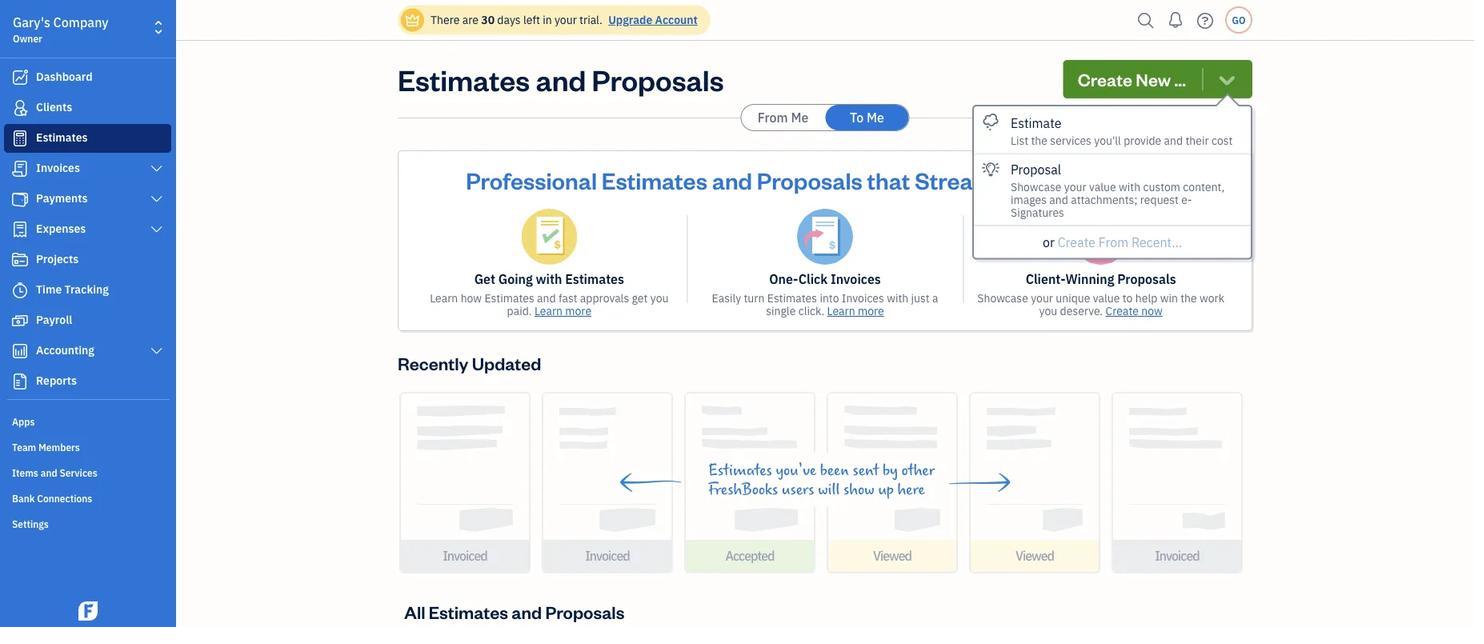 Task type: vqa. For each thing, say whether or not it's contained in the screenshot.
LEARN for One-Click Invoices
yes



Task type: locate. For each thing, give the bounding box(es) containing it.
account
[[655, 12, 698, 27]]

with left just
[[887, 291, 909, 306]]

time
[[36, 282, 62, 297]]

1 invoiced from the left
[[443, 548, 487, 565]]

0 vertical spatial chevron large down image
[[149, 223, 164, 236]]

items
[[12, 467, 38, 480]]

chevron large down image up reports link
[[149, 345, 164, 358]]

invoices right into
[[842, 291, 884, 306]]

chevron large down image inside expenses link
[[149, 223, 164, 236]]

winning
[[1066, 271, 1115, 288]]

chevron large down image inside payments link
[[149, 193, 164, 206]]

just
[[911, 291, 930, 306]]

more right into
[[858, 304, 884, 319]]

your inside proposal showcase your value with custom content, images and attachments; request e- signatures
[[1065, 179, 1087, 194]]

value right your at the right top of page
[[1090, 179, 1117, 194]]

accepted
[[726, 548, 775, 565]]

1 learn more from the left
[[535, 304, 592, 319]]

expense image
[[10, 222, 30, 238]]

chevron large down image
[[149, 163, 164, 175], [149, 193, 164, 206]]

0 horizontal spatial learn more
[[535, 304, 592, 319]]

estimates inside main element
[[36, 130, 88, 145]]

value for proposal
[[1090, 179, 1117, 194]]

2 horizontal spatial learn
[[827, 304, 856, 319]]

invoiced
[[443, 548, 487, 565], [585, 548, 630, 565], [1155, 548, 1200, 565]]

reports link
[[4, 367, 171, 396]]

time tracking
[[36, 282, 109, 297]]

invoicing
[[1090, 165, 1185, 195]]

e-
[[1182, 192, 1193, 207]]

0 vertical spatial the
[[1031, 133, 1048, 148]]

create left new
[[1078, 68, 1133, 90]]

invoices up the payments
[[36, 161, 80, 175]]

services
[[60, 467, 97, 480]]

create new … button
[[1064, 60, 1253, 98]]

0 vertical spatial with
[[1119, 179, 1141, 194]]

team
[[12, 441, 36, 454]]

trial.
[[580, 12, 603, 27]]

work
[[1200, 291, 1225, 306]]

their
[[1186, 133, 1209, 148]]

learn more down one-click invoices at top
[[827, 304, 884, 319]]

0 vertical spatial your
[[555, 12, 577, 27]]

estimates and proposals
[[398, 60, 724, 98]]

1 vertical spatial showcase
[[978, 291, 1029, 306]]

1 horizontal spatial you
[[1040, 304, 1058, 319]]

into
[[820, 291, 839, 306]]

settings
[[12, 518, 49, 531]]

and
[[536, 60, 586, 98], [1164, 133, 1183, 148], [712, 165, 753, 195], [1050, 192, 1069, 207], [537, 291, 556, 306], [41, 467, 57, 480], [512, 601, 542, 624]]

invoices inside main element
[[36, 161, 80, 175]]

2 horizontal spatial your
[[1065, 179, 1087, 194]]

team members
[[12, 441, 80, 454]]

client-winning proposals image
[[1073, 209, 1129, 265]]

payroll link
[[4, 307, 171, 335]]

the down the estimate
[[1031, 133, 1048, 148]]

0 vertical spatial invoices
[[36, 161, 80, 175]]

me inside 'link'
[[867, 109, 885, 126]]

value inside proposal showcase your value with custom content, images and attachments; request e- signatures
[[1090, 179, 1117, 194]]

chevron large down image up projects link
[[149, 223, 164, 236]]

learn how estimates and fast approvals get you paid.
[[430, 291, 669, 319]]

2 vertical spatial with
[[887, 291, 909, 306]]

chevron large down image inside accounting link
[[149, 345, 164, 358]]

the inside estimate list the services you'll provide and their cost
[[1031, 133, 1048, 148]]

2 vertical spatial invoices
[[842, 291, 884, 306]]

learn left how
[[430, 291, 458, 306]]

payment image
[[10, 191, 30, 207]]

show
[[844, 481, 875, 499]]

get going with estimates image
[[521, 209, 577, 265]]

learn more down get going with estimates
[[535, 304, 592, 319]]

team members link
[[4, 435, 171, 459]]

learn more
[[535, 304, 592, 319], [827, 304, 884, 319]]

your up "signatures"
[[1065, 179, 1087, 194]]

professional estimates and proposals that streamline your invoicing
[[466, 165, 1185, 195]]

easily turn estimates into invoices with just a single click.
[[712, 291, 939, 319]]

with
[[1119, 179, 1141, 194], [536, 271, 562, 288], [887, 291, 909, 306]]

create left now
[[1106, 304, 1139, 319]]

estimates inside learn how estimates and fast approvals get you paid.
[[485, 291, 535, 306]]

1 horizontal spatial with
[[887, 291, 909, 306]]

chevron large down image inside invoices link
[[149, 163, 164, 175]]

chevron large down image for payments
[[149, 193, 164, 206]]

chevron large down image down invoices link
[[149, 193, 164, 206]]

tracking
[[64, 282, 109, 297]]

2 more from the left
[[858, 304, 884, 319]]

1 vertical spatial the
[[1181, 291, 1197, 306]]

you've
[[776, 462, 817, 480]]

2 vertical spatial your
[[1031, 291, 1054, 306]]

bank connections link
[[4, 486, 171, 510]]

learn more for invoices
[[827, 304, 884, 319]]

1 horizontal spatial learn
[[535, 304, 563, 319]]

you right get
[[651, 291, 669, 306]]

from me
[[758, 109, 809, 126]]

deserve.
[[1060, 304, 1103, 319]]

1 more from the left
[[565, 304, 592, 319]]

value for showcase
[[1093, 291, 1120, 306]]

report image
[[10, 374, 30, 390]]

0 horizontal spatial invoiced
[[443, 548, 487, 565]]

0 horizontal spatial me
[[791, 109, 809, 126]]

expenses
[[36, 221, 86, 236]]

0 vertical spatial showcase
[[1011, 179, 1062, 194]]

and inside main element
[[41, 467, 57, 480]]

me right from
[[791, 109, 809, 126]]

0 horizontal spatial more
[[565, 304, 592, 319]]

1 horizontal spatial your
[[1031, 291, 1054, 306]]

your down client-
[[1031, 291, 1054, 306]]

chevron large down image down estimates link
[[149, 163, 164, 175]]

0 vertical spatial value
[[1090, 179, 1117, 194]]

1 horizontal spatial learn more
[[827, 304, 884, 319]]

value down client-winning proposals
[[1093, 291, 1120, 306]]

apps
[[12, 415, 35, 428]]

with left the custom
[[1119, 179, 1141, 194]]

1 vertical spatial create
[[1106, 304, 1139, 319]]

one-click invoices image
[[797, 209, 853, 265]]

1 me from the left
[[791, 109, 809, 126]]

showcase inside showcase your unique value to help win the work you deserve.
[[978, 291, 1029, 306]]

more down get going with estimates
[[565, 304, 592, 319]]

chevrondown image
[[1216, 68, 1238, 90]]

1 horizontal spatial me
[[867, 109, 885, 126]]

get going with estimates
[[474, 271, 624, 288]]

showcase
[[1011, 179, 1062, 194], [978, 291, 1029, 306]]

with up learn how estimates and fast approvals get you paid.
[[536, 271, 562, 288]]

1 horizontal spatial the
[[1181, 291, 1197, 306]]

will
[[818, 481, 840, 499]]

learn right the click.
[[827, 304, 856, 319]]

0 vertical spatial chevron large down image
[[149, 163, 164, 175]]

me for to me
[[867, 109, 885, 126]]

estimate list the services you'll provide and their cost
[[1011, 114, 1233, 148]]

search image
[[1134, 8, 1159, 32]]

members
[[38, 441, 80, 454]]

2 chevron large down image from the top
[[149, 193, 164, 206]]

request
[[1141, 192, 1179, 207]]

3 invoiced from the left
[[1155, 548, 1200, 565]]

estimates link
[[4, 124, 171, 153]]

2 me from the left
[[867, 109, 885, 126]]

create inside "create new …" dropdown button
[[1078, 68, 1133, 90]]

invoices up into
[[831, 271, 881, 288]]

0 horizontal spatial learn
[[430, 291, 458, 306]]

you down client-
[[1040, 304, 1058, 319]]

invoice image
[[10, 161, 30, 177]]

proposals
[[592, 60, 724, 98], [757, 165, 863, 195], [1118, 271, 1177, 288], [545, 601, 625, 624]]

recently updated
[[398, 352, 541, 375]]

viewed
[[873, 548, 912, 565], [1016, 548, 1054, 565]]

items and services
[[12, 467, 97, 480]]

1 vertical spatial value
[[1093, 291, 1120, 306]]

updated
[[472, 352, 541, 375]]

me right to
[[867, 109, 885, 126]]

items and services link
[[4, 460, 171, 484]]

1 vertical spatial chevron large down image
[[149, 345, 164, 358]]

1 vertical spatial chevron large down image
[[149, 193, 164, 206]]

value inside showcase your unique value to help win the work you deserve.
[[1093, 291, 1120, 306]]

2 learn more from the left
[[827, 304, 884, 319]]

project image
[[10, 252, 30, 268]]

time tracking link
[[4, 276, 171, 305]]

all estimates and proposals
[[404, 601, 625, 624]]

2 horizontal spatial invoiced
[[1155, 548, 1200, 565]]

invoices
[[36, 161, 80, 175], [831, 271, 881, 288], [842, 291, 884, 306]]

learn right paid. at the left of the page
[[535, 304, 563, 319]]

2 invoiced from the left
[[585, 548, 630, 565]]

more for invoices
[[858, 304, 884, 319]]

go to help image
[[1193, 8, 1218, 32]]

chevron large down image for invoices
[[149, 163, 164, 175]]

with inside easily turn estimates into invoices with just a single click.
[[887, 291, 909, 306]]

me
[[791, 109, 809, 126], [867, 109, 885, 126]]

1 chevron large down image from the top
[[149, 163, 164, 175]]

expenses link
[[4, 215, 171, 244]]

more
[[565, 304, 592, 319], [858, 304, 884, 319]]

in
[[543, 12, 552, 27]]

to me link
[[826, 105, 909, 130]]

payments
[[36, 191, 88, 206]]

the right win
[[1181, 291, 1197, 306]]

1 vertical spatial your
[[1065, 179, 1087, 194]]

showcase down client-
[[978, 291, 1029, 306]]

0 horizontal spatial the
[[1031, 133, 1048, 148]]

chevron large down image
[[149, 223, 164, 236], [149, 345, 164, 358]]

cost
[[1212, 133, 1233, 148]]

upgrade account link
[[605, 12, 698, 27]]

create for create now
[[1106, 304, 1139, 319]]

0 vertical spatial create
[[1078, 68, 1133, 90]]

chart image
[[10, 343, 30, 359]]

0 horizontal spatial viewed
[[873, 548, 912, 565]]

a
[[933, 291, 939, 306]]

easily
[[712, 291, 741, 306]]

1 horizontal spatial more
[[858, 304, 884, 319]]

1 chevron large down image from the top
[[149, 223, 164, 236]]

your right in
[[555, 12, 577, 27]]

0 horizontal spatial you
[[651, 291, 669, 306]]

2 horizontal spatial with
[[1119, 179, 1141, 194]]

1 vertical spatial with
[[536, 271, 562, 288]]

and inside learn how estimates and fast approvals get you paid.
[[537, 291, 556, 306]]

showcase down the proposal
[[1011, 179, 1062, 194]]

1 horizontal spatial invoiced
[[585, 548, 630, 565]]

2 chevron large down image from the top
[[149, 345, 164, 358]]

reports
[[36, 373, 77, 388]]

1 horizontal spatial viewed
[[1016, 548, 1054, 565]]

by
[[883, 462, 898, 480]]

client image
[[10, 100, 30, 116]]

create
[[1078, 68, 1133, 90], [1106, 304, 1139, 319]]

your inside showcase your unique value to help win the work you deserve.
[[1031, 291, 1054, 306]]



Task type: describe. For each thing, give the bounding box(es) containing it.
notifications image
[[1163, 4, 1189, 36]]

more for with
[[565, 304, 592, 319]]

images
[[1011, 192, 1047, 207]]

one-
[[769, 271, 799, 288]]

you inside showcase your unique value to help win the work you deserve.
[[1040, 304, 1058, 319]]

upgrade
[[609, 12, 653, 27]]

here
[[898, 481, 925, 499]]

invoices inside easily turn estimates into invoices with just a single click.
[[842, 291, 884, 306]]

showcase inside proposal showcase your value with custom content, images and attachments; request e- signatures
[[1011, 179, 1062, 194]]

turn
[[744, 291, 765, 306]]

create new …
[[1078, 68, 1186, 90]]

go
[[1232, 14, 1246, 26]]

fast
[[559, 291, 578, 306]]

crown image
[[404, 12, 421, 28]]

invoices link
[[4, 155, 171, 183]]

learn for get going with estimates
[[535, 304, 563, 319]]

professional
[[466, 165, 597, 195]]

settings link
[[4, 512, 171, 536]]

content,
[[1183, 179, 1225, 194]]

win
[[1160, 291, 1178, 306]]

showcase your unique value to help win the work you deserve.
[[978, 291, 1225, 319]]

all
[[404, 601, 426, 624]]

single
[[766, 304, 796, 319]]

clients link
[[4, 94, 171, 122]]

0 horizontal spatial your
[[555, 12, 577, 27]]

client-
[[1026, 271, 1066, 288]]

dashboard link
[[4, 63, 171, 92]]

dashboard
[[36, 69, 93, 84]]

1 vertical spatial invoices
[[831, 271, 881, 288]]

there
[[431, 12, 460, 27]]

30
[[481, 12, 495, 27]]

payroll
[[36, 313, 72, 327]]

signatures
[[1011, 205, 1065, 220]]

get
[[632, 291, 648, 306]]

unique
[[1056, 291, 1091, 306]]

are
[[462, 12, 479, 27]]

paid.
[[507, 304, 532, 319]]

create now
[[1106, 304, 1163, 319]]

2 viewed from the left
[[1016, 548, 1054, 565]]

how
[[461, 291, 482, 306]]

streamline
[[915, 165, 1031, 195]]

and inside proposal showcase your value with custom content, images and attachments; request e- signatures
[[1050, 192, 1069, 207]]

0 horizontal spatial with
[[536, 271, 562, 288]]

to me
[[850, 109, 885, 126]]

learn more for with
[[535, 304, 592, 319]]

connections
[[37, 492, 92, 505]]

from
[[758, 109, 788, 126]]

estimates inside estimates you've been sent by other freshbooks users will show up here
[[708, 462, 772, 480]]

money image
[[10, 313, 30, 329]]

list
[[1011, 133, 1029, 148]]

estimates you've been sent by other freshbooks users will show up here
[[708, 462, 935, 499]]

new
[[1136, 68, 1171, 90]]

get
[[474, 271, 496, 288]]

1 viewed from the left
[[873, 548, 912, 565]]

chevron large down image for expenses
[[149, 223, 164, 236]]

to
[[850, 109, 864, 126]]

and inside estimate list the services you'll provide and their cost
[[1164, 133, 1183, 148]]

custom
[[1144, 179, 1181, 194]]

client-winning proposals
[[1026, 271, 1177, 288]]

bank connections
[[12, 492, 92, 505]]

estimate image
[[10, 130, 30, 147]]

freshbooks image
[[75, 602, 101, 621]]

learn for one-click invoices
[[827, 304, 856, 319]]

gary's
[[13, 14, 50, 31]]

attachments;
[[1071, 192, 1138, 207]]

click.
[[799, 304, 825, 319]]

from me link
[[742, 105, 825, 130]]

proposal showcase your value with custom content, images and attachments; request e- signatures
[[1011, 161, 1225, 220]]

users
[[782, 481, 815, 499]]

with inside proposal showcase your value with custom content, images and attachments; request e- signatures
[[1119, 179, 1141, 194]]

bank
[[12, 492, 35, 505]]

learn inside learn how estimates and fast approvals get you paid.
[[430, 291, 458, 306]]

proposal
[[1011, 161, 1062, 178]]

click
[[799, 271, 828, 288]]

you inside learn how estimates and fast approvals get you paid.
[[651, 291, 669, 306]]

dashboard image
[[10, 70, 30, 86]]

now
[[1142, 304, 1163, 319]]

me for from me
[[791, 109, 809, 126]]

approvals
[[580, 291, 629, 306]]

your
[[1036, 165, 1085, 195]]

main element
[[0, 0, 216, 628]]

help
[[1136, 291, 1158, 306]]

to
[[1123, 291, 1133, 306]]

owner
[[13, 32, 42, 45]]

or
[[1043, 234, 1055, 251]]

sent
[[853, 462, 879, 480]]

company
[[53, 14, 108, 31]]

timer image
[[10, 283, 30, 299]]

other
[[902, 462, 935, 480]]

gary's company owner
[[13, 14, 108, 45]]

days
[[497, 12, 521, 27]]

that
[[867, 165, 911, 195]]

estimates inside easily turn estimates into invoices with just a single click.
[[767, 291, 817, 306]]

create for create new …
[[1078, 68, 1133, 90]]

left
[[523, 12, 540, 27]]

accounting link
[[4, 337, 171, 366]]

chevron large down image for accounting
[[149, 345, 164, 358]]

projects link
[[4, 246, 171, 275]]

services
[[1051, 133, 1092, 148]]

payments link
[[4, 185, 171, 214]]

…
[[1175, 68, 1186, 90]]

accounting
[[36, 343, 94, 358]]

the inside showcase your unique value to help win the work you deserve.
[[1181, 291, 1197, 306]]

you'll
[[1095, 133, 1121, 148]]

there are 30 days left in your trial. upgrade account
[[431, 12, 698, 27]]

provide
[[1124, 133, 1162, 148]]



